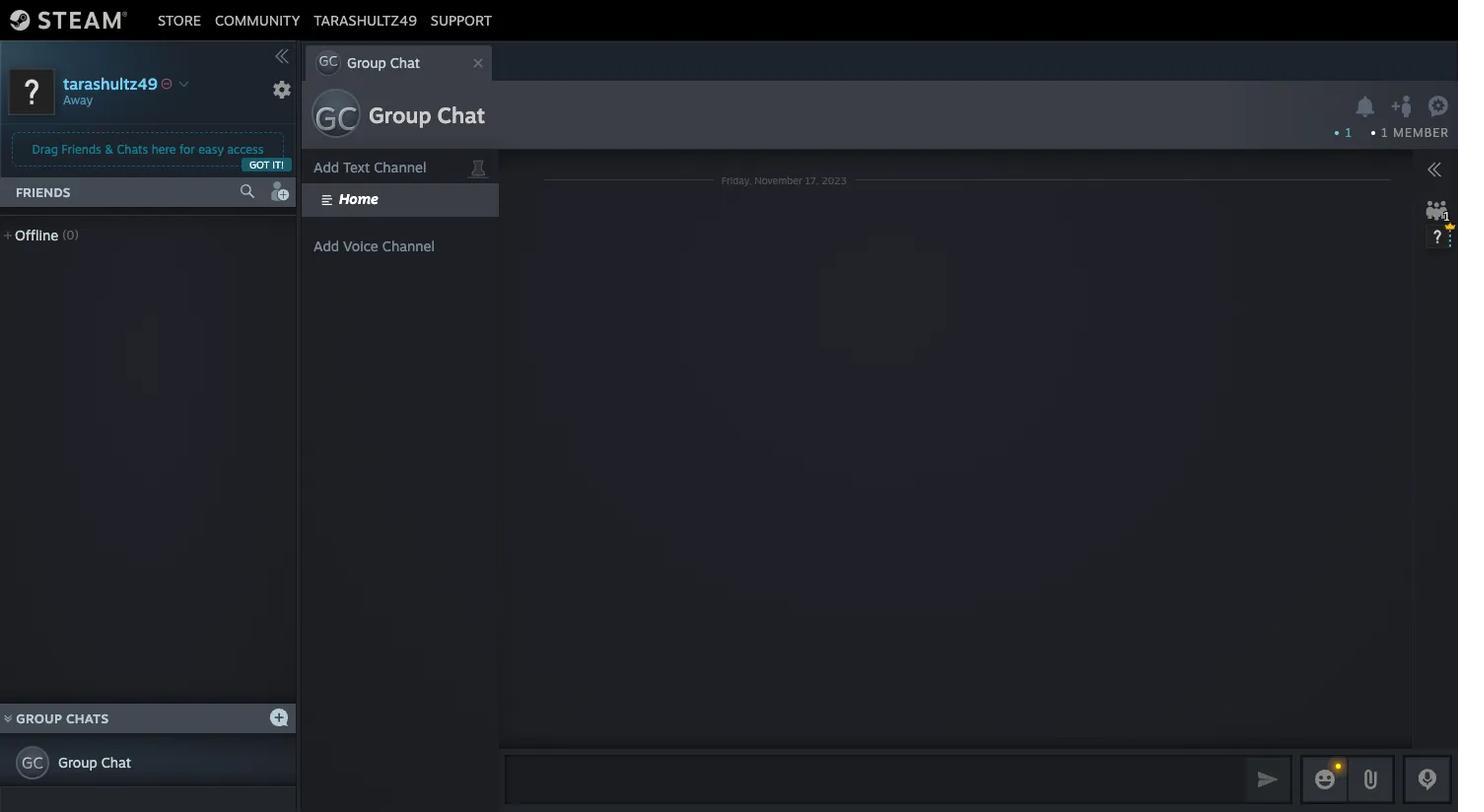 Task type: locate. For each thing, give the bounding box(es) containing it.
chat down tarashultz49 link
[[390, 54, 420, 71]]

offline
[[15, 227, 58, 244]]

channel right the 'text'
[[374, 159, 426, 175]]

1 vertical spatial chat
[[437, 102, 485, 128]]

1 1 from the left
[[1345, 125, 1352, 140]]

2 1 from the left
[[1381, 125, 1389, 140]]

channel
[[374, 159, 426, 175], [382, 238, 435, 254]]

0 vertical spatial tarashultz49
[[314, 11, 417, 28]]

0 horizontal spatial 1
[[1345, 125, 1352, 140]]

collapse chats list image
[[0, 715, 23, 723]]

0 vertical spatial add
[[313, 159, 339, 175]]

member
[[1393, 125, 1449, 140]]

access
[[227, 142, 264, 157]]

gc
[[319, 52, 338, 69], [315, 99, 358, 138], [22, 753, 43, 773]]

home
[[339, 190, 378, 207]]

it!
[[272, 159, 284, 171]]

chat inside gc group chat
[[390, 54, 420, 71]]

friends left the &
[[61, 142, 101, 157]]

got
[[249, 159, 270, 171]]

1 left member
[[1381, 125, 1389, 140]]

0 horizontal spatial group chat
[[58, 754, 131, 771]]

1 add from the top
[[313, 159, 339, 175]]

offline ( 0 )
[[15, 227, 79, 244]]

group chat
[[369, 102, 485, 128], [58, 754, 131, 771]]

store link
[[151, 11, 208, 28]]

search my friends list image
[[239, 182, 256, 200]]

unpin channel list image
[[465, 154, 491, 179]]

0 vertical spatial chats
[[117, 142, 148, 157]]

(
[[62, 228, 67, 243]]

1 vertical spatial tarashultz49
[[63, 73, 158, 93]]

chat up unpin channel list icon
[[437, 102, 485, 128]]

gc up create new text channel icon
[[315, 99, 358, 138]]

0 vertical spatial chat
[[390, 54, 420, 71]]

add left voice
[[313, 238, 339, 254]]

0 horizontal spatial tarashultz49
[[63, 73, 158, 93]]

1 left the 1 member
[[1345, 125, 1352, 140]]

drag friends & chats here for easy access got it!
[[32, 142, 284, 171]]

1 horizontal spatial chat
[[390, 54, 420, 71]]

friday,
[[721, 174, 752, 186]]

2 vertical spatial chat
[[101, 754, 131, 771]]

here
[[151, 142, 176, 157]]

channel for add text channel
[[374, 159, 426, 175]]

add
[[313, 159, 339, 175], [313, 238, 339, 254]]

add for add voice channel
[[313, 238, 339, 254]]

do not disturb image
[[161, 77, 172, 89]]

add voice channel
[[313, 238, 435, 254]]

chats right collapse chats list icon
[[66, 711, 109, 727]]

gc down tarashultz49 link
[[319, 52, 338, 69]]

expand member list image
[[1427, 162, 1442, 177]]

1 vertical spatial friends
[[16, 184, 71, 200]]

friends down the drag
[[16, 184, 71, 200]]

channel right voice
[[382, 238, 435, 254]]

0 vertical spatial gc
[[319, 52, 338, 69]]

group chat down close this tab icon
[[369, 102, 485, 128]]

tarashultz49
[[314, 11, 417, 28], [63, 73, 158, 93]]

tarashultz49 up gc group chat
[[314, 11, 417, 28]]

gc group chat
[[319, 52, 420, 71]]

chats right the &
[[117, 142, 148, 157]]

0 vertical spatial channel
[[374, 159, 426, 175]]

group
[[347, 54, 386, 71], [369, 102, 431, 128], [16, 711, 62, 727], [58, 754, 97, 771]]

2 add from the top
[[313, 238, 339, 254]]

drag
[[32, 142, 58, 157]]

tarashultz49 left the "do not disturb" icon
[[63, 73, 158, 93]]

0 horizontal spatial chats
[[66, 711, 109, 727]]

1 for 1
[[1345, 125, 1352, 140]]

1 vertical spatial chats
[[66, 711, 109, 727]]

add left the 'text'
[[313, 159, 339, 175]]

1 horizontal spatial tarashultz49
[[314, 11, 417, 28]]

1
[[1345, 125, 1352, 140], [1381, 125, 1389, 140]]

november
[[754, 174, 802, 186]]

text
[[343, 159, 370, 175]]

1 horizontal spatial 1
[[1381, 125, 1389, 140]]

0 vertical spatial group chat
[[369, 102, 485, 128]]

for
[[179, 142, 195, 157]]

channel for add voice channel
[[382, 238, 435, 254]]

1 vertical spatial gc
[[315, 99, 358, 138]]

1 vertical spatial add
[[313, 238, 339, 254]]

friends
[[61, 142, 101, 157], [16, 184, 71, 200]]

chat
[[390, 54, 420, 71], [437, 102, 485, 128], [101, 754, 131, 771]]

None text field
[[505, 755, 1241, 804]]

store
[[158, 11, 201, 28]]

1 horizontal spatial chats
[[117, 142, 148, 157]]

chats
[[117, 142, 148, 157], [66, 711, 109, 727]]

group inside gc group chat
[[347, 54, 386, 71]]

submit image
[[1255, 766, 1281, 792]]

1 vertical spatial channel
[[382, 238, 435, 254]]

manage group chat settings image
[[1428, 96, 1453, 121]]

1 member
[[1381, 125, 1449, 140]]

chat down group chats
[[101, 754, 131, 771]]

create new voice channel image
[[313, 235, 333, 254]]

0 horizontal spatial chat
[[101, 754, 131, 771]]

1 horizontal spatial group chat
[[369, 102, 485, 128]]

gc down collapse chats list icon
[[22, 753, 43, 773]]

0 vertical spatial friends
[[61, 142, 101, 157]]

group chat down group chats
[[58, 754, 131, 771]]

friends inside 'drag friends & chats here for easy access got it!'
[[61, 142, 101, 157]]



Task type: vqa. For each thing, say whether or not it's contained in the screenshot.
UNPIN CHANNEL LIST icon
yes



Task type: describe. For each thing, give the bounding box(es) containing it.
community
[[215, 11, 300, 28]]

friday, november 17, 2023
[[721, 174, 847, 186]]

tarashultz49 link
[[307, 11, 424, 28]]

support
[[431, 11, 492, 28]]

away
[[63, 92, 93, 107]]

17,
[[805, 174, 819, 186]]

2023
[[822, 174, 847, 186]]

easy
[[198, 142, 224, 157]]

create a group chat image
[[269, 707, 289, 727]]

support link
[[424, 11, 499, 28]]

2 vertical spatial gc
[[22, 753, 43, 773]]

voice
[[343, 238, 378, 254]]

&
[[105, 142, 113, 157]]

)
[[74, 228, 79, 243]]

close this tab image
[[468, 57, 488, 69]]

add text channel
[[313, 159, 426, 175]]

gc inside gc group chat
[[319, 52, 338, 69]]

1 vertical spatial group chat
[[58, 754, 131, 771]]

community link
[[208, 11, 307, 28]]

add a friend image
[[268, 180, 290, 202]]

invite a friend to this group chat image
[[1390, 94, 1415, 119]]

0
[[67, 228, 74, 243]]

1 for 1 member
[[1381, 125, 1389, 140]]

manage friends list settings image
[[272, 80, 292, 100]]

chats inside 'drag friends & chats here for easy access got it!'
[[117, 142, 148, 157]]

sorting alphabetically image
[[264, 222, 288, 245]]

create new text channel image
[[313, 156, 333, 175]]

group chats
[[16, 711, 109, 727]]

send special image
[[1358, 768, 1382, 792]]

add for add text channel
[[313, 159, 339, 175]]

2 horizontal spatial chat
[[437, 102, 485, 128]]

manage notification settings image
[[1353, 96, 1378, 118]]



